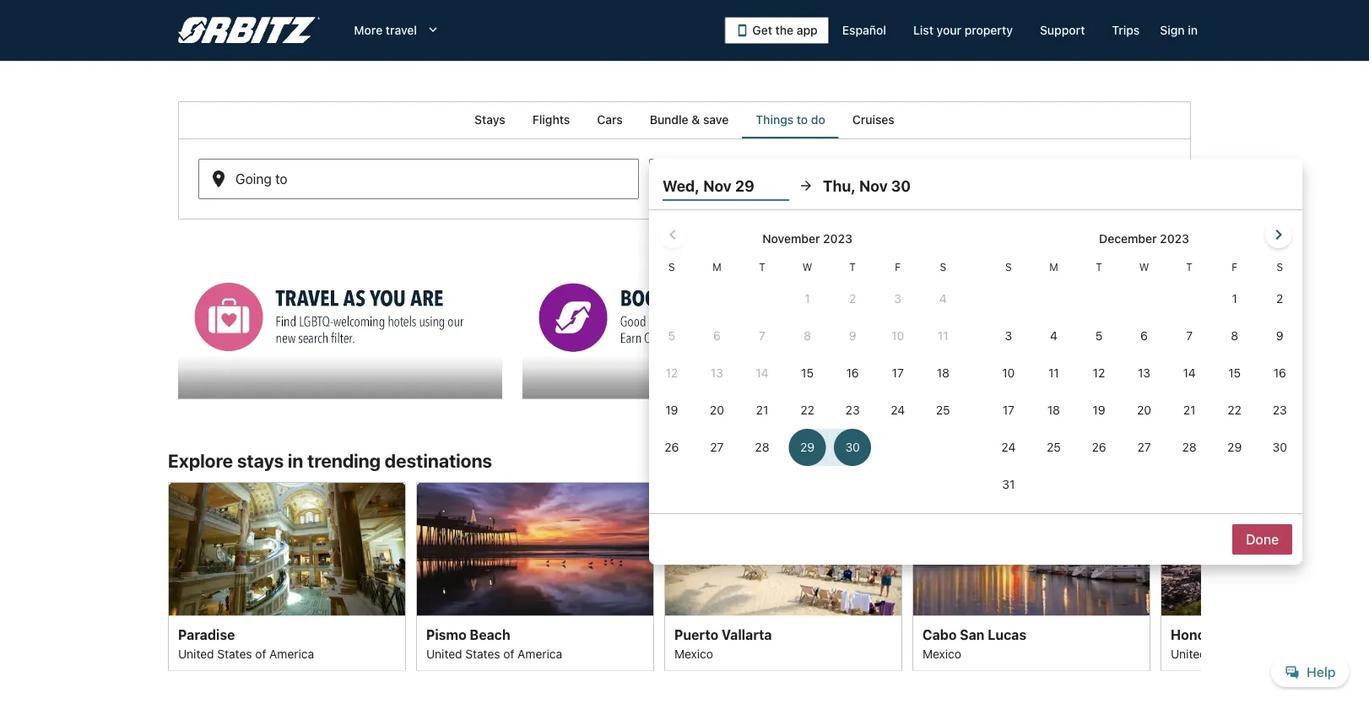 Task type: describe. For each thing, give the bounding box(es) containing it.
to
[[797, 113, 808, 127]]

paradise united states of america
[[178, 626, 314, 660]]

list
[[914, 23, 934, 37]]

cars
[[597, 113, 623, 127]]

thu, nov 30 button
[[823, 171, 950, 201]]

in inside main content
[[288, 450, 303, 472]]

0 horizontal spatial 30
[[772, 178, 788, 194]]

w for november
[[803, 261, 813, 273]]

2023 for november 2023
[[823, 232, 853, 246]]

cabo
[[923, 626, 957, 642]]

of inside 'pismo beach united states of america'
[[503, 646, 515, 660]]

flights link
[[519, 101, 584, 138]]

4 s from the left
[[1277, 261, 1283, 273]]

united for paradise
[[178, 646, 214, 660]]

las vegas featuring interior views image
[[168, 482, 406, 616]]

2 t from the left
[[850, 261, 856, 273]]

español button
[[829, 15, 900, 46]]

of for honolulu
[[1248, 646, 1259, 660]]

pismo beach united states of america
[[426, 626, 562, 660]]

lucas
[[988, 626, 1027, 642]]

in inside dropdown button
[[1188, 23, 1198, 37]]

-
[[734, 178, 740, 194]]

wed, nov 29
[[663, 176, 755, 195]]

honolulu united states of america
[[1171, 626, 1307, 660]]

29 inside button
[[735, 176, 755, 195]]

states for honolulu
[[1210, 646, 1245, 660]]

november
[[763, 232, 820, 246]]

trips
[[1112, 23, 1140, 37]]

nov inside button
[[703, 176, 732, 195]]

download the app button image
[[736, 24, 749, 37]]

orbitz logo image
[[178, 17, 320, 44]]

mexico inside "cabo san lucas mexico"
[[923, 646, 962, 660]]

cruises link
[[839, 101, 908, 138]]

states for paradise
[[217, 646, 252, 660]]

pismo beach featuring a sunset, views and tropical scenes image
[[416, 482, 654, 616]]

m for november 2023
[[713, 261, 722, 273]]

makiki - lower punchbowl - tantalus showing landscape views, a sunset and a city image
[[1161, 482, 1369, 616]]

paradise
[[178, 626, 235, 642]]

trips link
[[1099, 15, 1154, 46]]

&
[[692, 113, 700, 127]]

sign in
[[1160, 23, 1198, 37]]

1 t from the left
[[759, 261, 766, 273]]

america for paradise
[[269, 646, 314, 660]]

states inside 'pismo beach united states of america'
[[466, 646, 500, 660]]

pismo
[[426, 626, 467, 642]]

app
[[797, 23, 818, 37]]

2023 for december 2023
[[1160, 232, 1190, 246]]

thu,
[[823, 176, 856, 195]]

wed,
[[663, 176, 700, 195]]

honolulu
[[1171, 626, 1230, 642]]

december
[[1099, 232, 1157, 246]]

sign in button
[[1154, 15, 1205, 46]]

get the app link
[[725, 17, 829, 44]]

support
[[1040, 23, 1085, 37]]

get the app
[[753, 23, 818, 37]]



Task type: vqa. For each thing, say whether or not it's contained in the screenshot.
YOGA
no



Task type: locate. For each thing, give the bounding box(es) containing it.
0 horizontal spatial f
[[895, 261, 901, 273]]

2 f from the left
[[1232, 261, 1238, 273]]

things to do
[[756, 113, 826, 127]]

2 m from the left
[[1050, 261, 1058, 273]]

of for paradise
[[255, 646, 266, 660]]

thu, nov 30
[[823, 176, 911, 195]]

bundle & save
[[650, 113, 729, 127]]

united down pismo
[[426, 646, 462, 660]]

1 s from the left
[[669, 261, 675, 273]]

3 united from the left
[[1171, 646, 1207, 660]]

3 t from the left
[[1096, 261, 1102, 273]]

of inside honolulu united states of america
[[1248, 646, 1259, 660]]

of inside paradise united states of america
[[255, 646, 266, 660]]

things
[[756, 113, 794, 127]]

30
[[891, 176, 911, 195], [772, 178, 788, 194]]

america inside honolulu united states of america
[[1262, 646, 1307, 660]]

support link
[[1027, 15, 1099, 46]]

1 horizontal spatial m
[[1050, 261, 1058, 273]]

2023 right december
[[1160, 232, 1190, 246]]

tab list inside explore stays in trending destinations main content
[[178, 101, 1191, 138]]

3 states from the left
[[1210, 646, 1245, 660]]

cabo san lucas mexico
[[923, 626, 1027, 660]]

0 horizontal spatial 29
[[714, 178, 731, 194]]

wed, nov 29 button
[[663, 171, 789, 201]]

2 of from the left
[[503, 646, 515, 660]]

t down november
[[759, 261, 766, 273]]

united for honolulu
[[1171, 646, 1207, 660]]

the
[[776, 23, 794, 37]]

states inside honolulu united states of america
[[1210, 646, 1245, 660]]

done
[[1246, 531, 1279, 548]]

explore stays in trending destinations
[[168, 450, 492, 472]]

nov
[[703, 176, 732, 195], [860, 176, 888, 195], [686, 178, 711, 194], [744, 178, 768, 194]]

flights
[[533, 113, 570, 127]]

get
[[753, 23, 773, 37]]

tab list containing stays
[[178, 101, 1191, 138]]

done button
[[1233, 524, 1293, 555]]

1 horizontal spatial mexico
[[923, 646, 962, 660]]

states inside paradise united states of america
[[217, 646, 252, 660]]

more
[[354, 23, 383, 37]]

1 horizontal spatial 30
[[891, 176, 911, 195]]

states down beach
[[466, 646, 500, 660]]

beach
[[470, 626, 510, 642]]

puerto
[[675, 626, 719, 642]]

3 america from the left
[[1262, 646, 1307, 660]]

explore stays in trending destinations main content
[[0, 101, 1369, 704]]

of
[[255, 646, 266, 660], [503, 646, 515, 660], [1248, 646, 1259, 660]]

0 vertical spatial in
[[1188, 23, 1198, 37]]

0 horizontal spatial of
[[255, 646, 266, 660]]

puerto vallarta mexico
[[675, 626, 772, 660]]

nov 29 - nov 30 button
[[649, 159, 1090, 199]]

0 horizontal spatial states
[[217, 646, 252, 660]]

1 horizontal spatial states
[[466, 646, 500, 660]]

puerto vallarta showing a beach, general coastal views and kayaking or canoeing image
[[664, 482, 903, 616]]

1 f from the left
[[895, 261, 901, 273]]

t down 'november 2023'
[[850, 261, 856, 273]]

in right the stays
[[288, 450, 303, 472]]

vallarta
[[722, 626, 772, 642]]

do
[[811, 113, 826, 127]]

1 horizontal spatial 2023
[[1160, 232, 1190, 246]]

cruises
[[853, 113, 895, 127]]

2023
[[823, 232, 853, 246], [1160, 232, 1190, 246]]

1 united from the left
[[178, 646, 214, 660]]

trending
[[307, 450, 381, 472]]

w
[[803, 261, 813, 273], [1140, 261, 1149, 273]]

states
[[217, 646, 252, 660], [466, 646, 500, 660], [1210, 646, 1245, 660]]

mexico inside puerto vallarta mexico
[[675, 646, 713, 660]]

0 horizontal spatial mexico
[[675, 646, 713, 660]]

0 horizontal spatial 2023
[[823, 232, 853, 246]]

0 horizontal spatial w
[[803, 261, 813, 273]]

states down paradise
[[217, 646, 252, 660]]

destinations
[[385, 450, 492, 472]]

30 right thu,
[[891, 176, 911, 195]]

0 horizontal spatial in
[[288, 450, 303, 472]]

stays
[[237, 450, 284, 472]]

2023 right november
[[823, 232, 853, 246]]

united inside honolulu united states of america
[[1171, 646, 1207, 660]]

30 right '-'
[[772, 178, 788, 194]]

w down 'november 2023'
[[803, 261, 813, 273]]

1 m from the left
[[713, 261, 722, 273]]

show next card image
[[1191, 566, 1212, 587]]

united down paradise
[[178, 646, 214, 660]]

1 states from the left
[[217, 646, 252, 660]]

m
[[713, 261, 722, 273], [1050, 261, 1058, 273]]

t down december
[[1096, 261, 1102, 273]]

states down the honolulu
[[1210, 646, 1245, 660]]

previous month image
[[663, 225, 683, 245]]

1 of from the left
[[255, 646, 266, 660]]

2 united from the left
[[426, 646, 462, 660]]

1 horizontal spatial f
[[1232, 261, 1238, 273]]

show previous card image
[[158, 566, 178, 587]]

0 horizontal spatial america
[[269, 646, 314, 660]]

list your property
[[914, 23, 1013, 37]]

1 america from the left
[[269, 646, 314, 660]]

sign
[[1160, 23, 1185, 37]]

explore
[[168, 450, 233, 472]]

1 mexico from the left
[[675, 646, 713, 660]]

t down december 2023
[[1187, 261, 1193, 273]]

m for december 2023
[[1050, 261, 1058, 273]]

1 horizontal spatial of
[[503, 646, 515, 660]]

2 america from the left
[[518, 646, 562, 660]]

bundle & save link
[[636, 101, 742, 138]]

united down the honolulu
[[1171, 646, 1207, 660]]

america inside 'pismo beach united states of america'
[[518, 646, 562, 660]]

2 horizontal spatial america
[[1262, 646, 1307, 660]]

marina cabo san lucas which includes a marina, a coastal town and night scenes image
[[913, 482, 1151, 616]]

w down december 2023
[[1140, 261, 1149, 273]]

united
[[178, 646, 214, 660], [426, 646, 462, 660], [1171, 646, 1207, 660]]

0 horizontal spatial united
[[178, 646, 214, 660]]

2 2023 from the left
[[1160, 232, 1190, 246]]

español
[[842, 23, 887, 37]]

w for december
[[1140, 261, 1149, 273]]

29 inside button
[[714, 178, 731, 194]]

2 horizontal spatial united
[[1171, 646, 1207, 660]]

29 left '-'
[[714, 178, 731, 194]]

t
[[759, 261, 766, 273], [850, 261, 856, 273], [1096, 261, 1102, 273], [1187, 261, 1193, 273]]

3 s from the left
[[1006, 261, 1012, 273]]

san
[[960, 626, 985, 642]]

2 states from the left
[[466, 646, 500, 660]]

property
[[965, 23, 1013, 37]]

united inside 'pismo beach united states of america'
[[426, 646, 462, 660]]

next month image
[[1269, 225, 1289, 245]]

29
[[735, 176, 755, 195], [714, 178, 731, 194]]

0 horizontal spatial m
[[713, 261, 722, 273]]

2 horizontal spatial of
[[1248, 646, 1259, 660]]

things to do link
[[742, 101, 839, 138]]

december 2023
[[1099, 232, 1190, 246]]

united inside paradise united states of america
[[178, 646, 214, 660]]

1 w from the left
[[803, 261, 813, 273]]

america
[[269, 646, 314, 660], [518, 646, 562, 660], [1262, 646, 1307, 660]]

2 mexico from the left
[[923, 646, 962, 660]]

america for honolulu
[[1262, 646, 1307, 660]]

4 t from the left
[[1187, 261, 1193, 273]]

stays
[[475, 113, 506, 127]]

more travel button
[[341, 15, 454, 46]]

save
[[703, 113, 729, 127]]

1 horizontal spatial america
[[518, 646, 562, 660]]

f for november 2023
[[895, 261, 901, 273]]

mexico down puerto
[[675, 646, 713, 660]]

tab list
[[178, 101, 1191, 138]]

your
[[937, 23, 962, 37]]

mexico
[[675, 646, 713, 660], [923, 646, 962, 660]]

1 2023 from the left
[[823, 232, 853, 246]]

1 horizontal spatial in
[[1188, 23, 1198, 37]]

3 of from the left
[[1248, 646, 1259, 660]]

f
[[895, 261, 901, 273], [1232, 261, 1238, 273]]

nov 29 - nov 30
[[686, 178, 788, 194]]

bundle
[[650, 113, 689, 127]]

2 s from the left
[[940, 261, 947, 273]]

in right sign
[[1188, 23, 1198, 37]]

travel
[[386, 23, 417, 37]]

2 w from the left
[[1140, 261, 1149, 273]]

29 right the wed,
[[735, 176, 755, 195]]

america inside paradise united states of america
[[269, 646, 314, 660]]

1 horizontal spatial 29
[[735, 176, 755, 195]]

1 horizontal spatial united
[[426, 646, 462, 660]]

s
[[669, 261, 675, 273], [940, 261, 947, 273], [1006, 261, 1012, 273], [1277, 261, 1283, 273]]

stays link
[[461, 101, 519, 138]]

more travel
[[354, 23, 417, 37]]

2 horizontal spatial states
[[1210, 646, 1245, 660]]

f for december 2023
[[1232, 261, 1238, 273]]

in
[[1188, 23, 1198, 37], [288, 450, 303, 472]]

mexico down cabo
[[923, 646, 962, 660]]

november 2023
[[763, 232, 853, 246]]

cars link
[[584, 101, 636, 138]]

list your property link
[[900, 15, 1027, 46]]

1 vertical spatial in
[[288, 450, 303, 472]]

1 horizontal spatial w
[[1140, 261, 1149, 273]]



